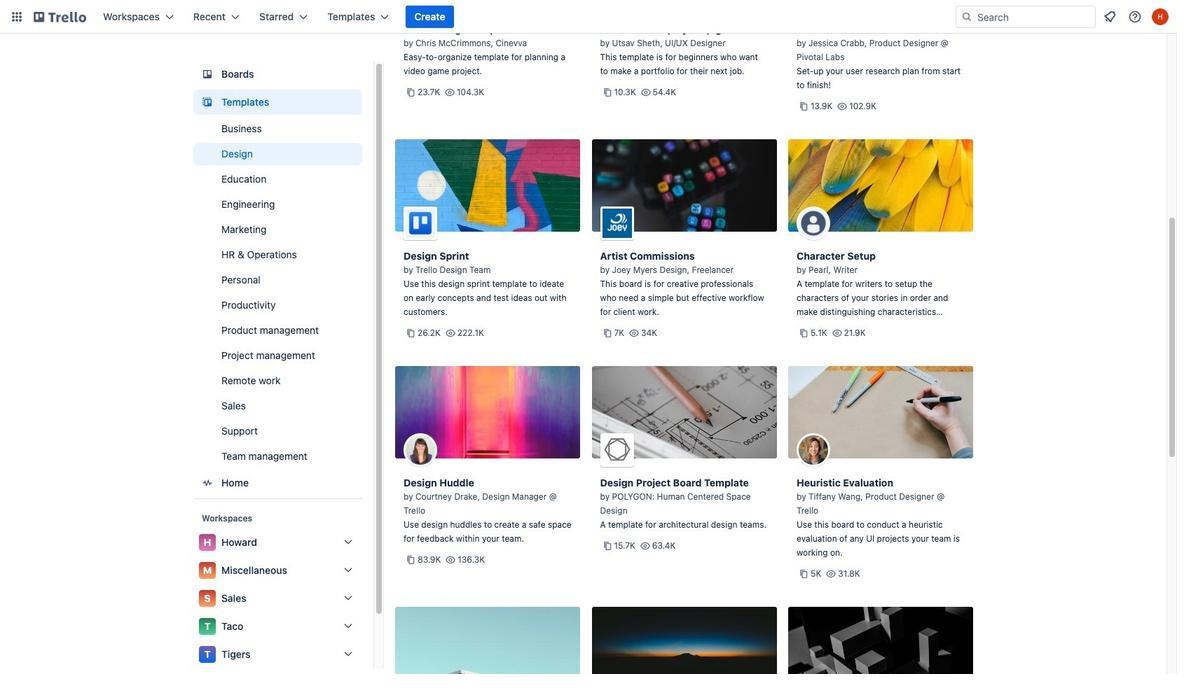 Task type: vqa. For each thing, say whether or not it's contained in the screenshot.
bottom files
no



Task type: locate. For each thing, give the bounding box(es) containing it.
courtney drake, design manager @ trello image
[[404, 434, 437, 467]]

board image
[[199, 66, 216, 83]]

back to home image
[[34, 6, 86, 28]]

home image
[[199, 475, 216, 492]]

tiffany wang, product designer @ trello image
[[797, 434, 830, 467]]

primary element
[[0, 0, 1177, 34]]

Search field
[[972, 7, 1095, 27]]

open information menu image
[[1128, 10, 1142, 24]]



Task type: describe. For each thing, give the bounding box(es) containing it.
template board image
[[199, 94, 216, 111]]

pearl, writer image
[[797, 207, 830, 240]]

search image
[[961, 11, 972, 22]]

trello design team image
[[404, 207, 437, 240]]

joey myers design, freelancer image
[[600, 207, 634, 240]]

0 notifications image
[[1101, 8, 1118, 25]]

howard (howard38800628) image
[[1152, 8, 1169, 25]]

polygon: human centered space design image
[[600, 434, 634, 467]]



